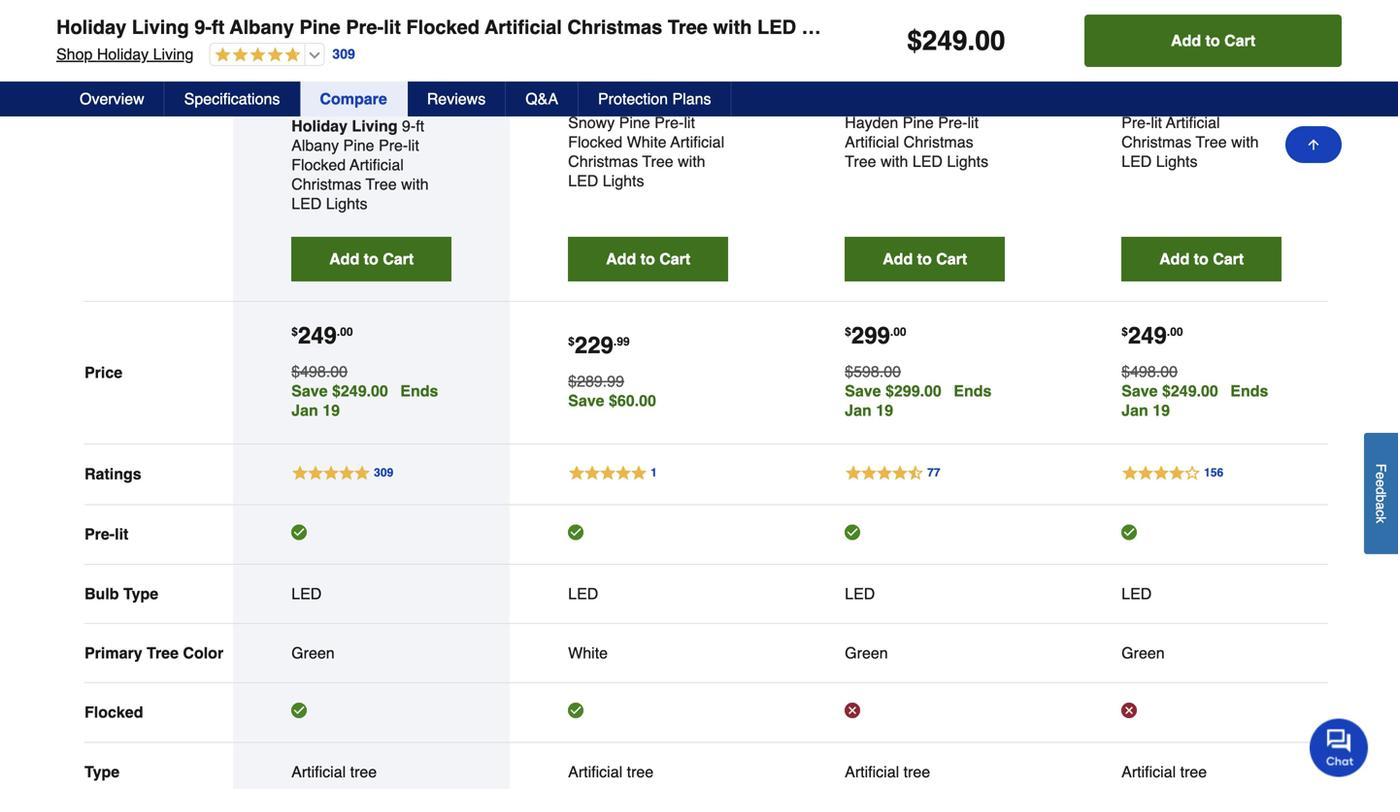 Task type: vqa. For each thing, say whether or not it's contained in the screenshot.
included) in the 24-volt 1/4-in Brushless Cordless Impact Driver (1- Battery Included, Charger Included and Hard Case included) Add to Cart
no



Task type: describe. For each thing, give the bounding box(es) containing it.
2 tree from the left
[[627, 763, 654, 781]]

christmas inside 9-ft albany pine pre-lit flocked artificial christmas tree with led lights
[[292, 175, 361, 193]]

save $60.00
[[568, 392, 656, 410]]

a
[[1374, 502, 1389, 510]]

2 $498.00 from the left
[[1122, 363, 1178, 381]]

pine up 309
[[299, 16, 341, 38]]

living for holiday living 9-ft albany pine pre-lit flocked artificial christmas tree with led lights
[[132, 16, 189, 38]]

led inside 9-ft scotch pine pre-lit artificial christmas tree with led lights
[[1122, 152, 1152, 170]]

3 19 from the left
[[1153, 401, 1170, 419]]

1 horizontal spatial 249
[[922, 25, 968, 56]]

. inside $ 229 . 99
[[614, 335, 617, 348]]

artificial inside 9-ft scotch pine pre-lit artificial christmas tree with led lights
[[1166, 113, 1220, 131]]

1 horizontal spatial type
[[123, 585, 158, 603]]

tree left color
[[147, 644, 179, 662]]

flocked inside 7.5-ft snowy pine pre-lit flocked white artificial christmas tree with led lights
[[568, 133, 623, 151]]

with inside 7.5-ft snowy pine pre-lit flocked white artificial christmas tree with led lights
[[678, 152, 706, 170]]

protection plans button
[[579, 82, 732, 117]]

tree inside 9-ft hayden pine pre-lit artificial christmas tree with led lights
[[845, 152, 876, 170]]

pre- for 9-ft hayden pine pre-lit artificial christmas tree with led lights
[[938, 113, 968, 131]]

3 led cell from the left
[[845, 584, 1005, 604]]

bulb type
[[84, 585, 158, 603]]

reviews
[[427, 90, 486, 108]]

2 artificial tree cell from the left
[[568, 763, 728, 782]]

ft for 7.5-ft snowy pine pre-lit flocked white artificial christmas tree with led lights
[[718, 94, 726, 112]]

d
[[1374, 487, 1389, 495]]

led inside 9-ft hayden pine pre-lit artificial christmas tree with led lights
[[913, 152, 943, 170]]

2 19 from the left
[[876, 401, 893, 419]]

1 vertical spatial holiday
[[97, 45, 149, 63]]

9-ft scotch pine pre-lit artificial christmas tree with led lights
[[1122, 94, 1259, 170]]

$ 299 . 00
[[845, 322, 907, 349]]

specifications button
[[165, 82, 300, 117]]

tree up plans
[[668, 16, 708, 38]]

309
[[333, 46, 355, 62]]

tree inside 7.5-ft snowy pine pre-lit flocked white artificial christmas tree with led lights
[[642, 152, 674, 170]]

pine for 9-ft scotch pine pre-lit artificial christmas tree with led lights
[[1227, 94, 1258, 112]]

holiday living
[[292, 117, 398, 135]]

plans
[[672, 90, 711, 108]]

3 green from the left
[[1122, 644, 1165, 662]]

2 ends from the left
[[954, 382, 992, 400]]

c
[[1374, 510, 1389, 517]]

no image
[[1122, 703, 1137, 718]]

3 tree from the left
[[904, 763, 931, 781]]

9-ft hayden pine pre-lit artificial christmas tree with led lights
[[845, 94, 989, 170]]

2 e from the top
[[1374, 480, 1389, 487]]

hill
[[620, 94, 644, 112]]

overview button
[[60, 82, 165, 117]]

$ inside $ 229 . 99
[[568, 335, 575, 348]]

f e e d b a c k
[[1374, 464, 1389, 524]]

living for holiday living
[[352, 117, 398, 135]]

0 vertical spatial albany
[[230, 16, 294, 38]]

protection
[[598, 90, 668, 108]]

1 ends from the left
[[400, 382, 438, 400]]

led inside 9-ft albany pine pre-lit flocked artificial christmas tree with led lights
[[292, 195, 322, 213]]

q&a
[[526, 90, 558, 108]]

white inside cell
[[568, 644, 608, 662]]

$ inside $ 299 . 00
[[845, 325, 852, 339]]

lit for 9-ft hayden pine pre-lit artificial christmas tree with led lights
[[968, 113, 979, 131]]

pre- for 7.5-ft snowy pine pre-lit flocked white artificial christmas tree with led lights
[[655, 113, 684, 131]]

$598.00
[[845, 363, 901, 381]]

1 ends jan 19 from the left
[[292, 382, 438, 419]]

specifications
[[184, 90, 280, 108]]

9-ft scotch pine pre-lit artificial christmas tree with led lights link
[[1122, 94, 1259, 170]]

7.5-ft snowy pine pre-lit flocked white artificial christmas tree with led lights
[[568, 94, 726, 190]]

artificial inside 9-ft albany pine pre-lit flocked artificial christmas tree with led lights
[[350, 156, 404, 174]]

lights inside 9-ft hayden pine pre-lit artificial christmas tree with led lights
[[947, 152, 989, 170]]

0 horizontal spatial $ 249 . 00
[[292, 322, 353, 349]]

name
[[84, 60, 127, 78]]

farm
[[649, 94, 687, 112]]

no image
[[845, 703, 861, 718]]

3 artificial tree from the left
[[845, 763, 931, 781]]

with inside 9-ft scotch pine pre-lit artificial christmas tree with led lights
[[1231, 133, 1259, 151]]

with inside 9-ft hayden pine pre-lit artificial christmas tree with led lights
[[881, 152, 908, 170]]

f e e d b a c k button
[[1364, 433, 1398, 554]]

pre- for 9-ft scotch pine pre-lit artificial christmas tree with led lights
[[1122, 113, 1151, 131]]

overview
[[80, 90, 144, 108]]

ft for 9-ft hayden pine pre-lit artificial christmas tree with led lights
[[969, 94, 978, 112]]

primary
[[84, 644, 142, 662]]

2 green cell from the left
[[845, 644, 1005, 663]]

reviews button
[[408, 82, 506, 117]]

bulb
[[84, 585, 119, 603]]

with up 7.5-
[[713, 16, 752, 38]]

$299.00
[[886, 382, 942, 400]]

christmas inside 9-ft scotch pine pre-lit artificial christmas tree with led lights
[[1122, 133, 1192, 151]]

lights inside 9-ft scotch pine pre-lit artificial christmas tree with led lights
[[1156, 152, 1198, 170]]

compare
[[320, 90, 387, 108]]

tree inside 9-ft scotch pine pre-lit artificial christmas tree with led lights
[[1196, 133, 1227, 151]]

1 save $249.00 from the left
[[292, 382, 388, 400]]

1 artificial tree cell from the left
[[292, 763, 452, 782]]

. inside $ 299 . 00
[[890, 325, 894, 339]]

b
[[1374, 495, 1389, 502]]

ft for 9-ft albany pine pre-lit flocked artificial christmas tree with led lights
[[416, 117, 424, 135]]

lights inside 7.5-ft snowy pine pre-lit flocked white artificial christmas tree with led lights
[[603, 172, 644, 190]]



Task type: locate. For each thing, give the bounding box(es) containing it.
0 horizontal spatial yes image
[[568, 703, 584, 718]]

4.7 stars image
[[210, 47, 300, 65]]

0 horizontal spatial $249.00
[[332, 382, 388, 400]]

cell
[[292, 525, 452, 545], [568, 525, 728, 545], [845, 525, 1005, 545], [1122, 525, 1282, 545], [292, 703, 452, 723], [568, 703, 728, 723], [845, 703, 1005, 723], [1122, 703, 1282, 723]]

00
[[975, 25, 1005, 56], [340, 325, 353, 339], [894, 325, 907, 339], [1170, 325, 1183, 339]]

0 horizontal spatial 19
[[323, 401, 340, 419]]

yes image
[[845, 525, 861, 540], [568, 703, 584, 718]]

lit inside 9-ft scotch pine pre-lit artificial christmas tree with led lights
[[1151, 113, 1162, 131]]

pine right hayden
[[903, 113, 934, 131]]

0 horizontal spatial green
[[292, 644, 335, 662]]

albany up 4.7 stars image
[[230, 16, 294, 38]]

1 $249.00 from the left
[[332, 382, 388, 400]]

living up shop holiday living
[[132, 16, 189, 38]]

flocked down holiday living
[[292, 156, 346, 174]]

lit inside 9-ft albany pine pre-lit flocked artificial christmas tree with led lights
[[408, 136, 419, 154]]

pre-lit
[[84, 525, 129, 543]]

pre- inside 9-ft hayden pine pre-lit artificial christmas tree with led lights
[[938, 113, 968, 131]]

holiday living 9-ft albany pine pre-lit flocked artificial christmas tree with led lights
[[56, 16, 860, 38]]

christmas inside 7.5-ft snowy pine pre-lit flocked white artificial christmas tree with led lights
[[568, 152, 638, 170]]

shop holiday living
[[56, 45, 194, 63]]

color
[[183, 644, 224, 662]]

holiday up overview
[[97, 45, 149, 63]]

add
[[1171, 32, 1201, 50], [329, 250, 360, 268], [606, 250, 636, 268], [883, 250, 913, 268], [1160, 250, 1190, 268]]

0 vertical spatial living
[[132, 16, 189, 38]]

ratings
[[84, 465, 141, 483]]

$
[[907, 25, 922, 56], [292, 325, 298, 339], [845, 325, 852, 339], [1122, 325, 1128, 339], [568, 335, 575, 348]]

$ 229 . 99
[[568, 332, 630, 359]]

type
[[123, 585, 158, 603], [84, 763, 120, 781]]

2 save $249.00 from the left
[[1122, 382, 1219, 400]]

holiday
[[56, 16, 126, 38], [97, 45, 149, 63], [292, 117, 348, 135]]

2 ends jan 19 from the left
[[845, 382, 992, 419]]

ft inside 9-ft scotch pine pre-lit artificial christmas tree with led lights
[[1162, 94, 1171, 112]]

led cell
[[292, 584, 452, 604], [568, 584, 728, 604], [845, 584, 1005, 604], [1122, 584, 1282, 604]]

1 horizontal spatial green
[[845, 644, 888, 662]]

holiday up shop
[[56, 16, 126, 38]]

scotch
[[1175, 94, 1223, 112]]

0 horizontal spatial ends jan 19
[[292, 382, 438, 419]]

christmas
[[568, 16, 662, 38], [904, 133, 974, 151], [1122, 133, 1192, 151], [568, 152, 638, 170], [292, 175, 361, 193]]

jan
[[292, 401, 318, 419], [845, 401, 872, 419], [1122, 401, 1149, 419]]

pine
[[299, 16, 341, 38], [1227, 94, 1258, 112], [619, 113, 650, 131], [903, 113, 934, 131], [343, 136, 374, 154]]

save
[[292, 382, 328, 400], [845, 382, 881, 400], [1122, 382, 1158, 400], [568, 392, 605, 410]]

flocked
[[406, 16, 480, 38], [568, 133, 623, 151], [292, 156, 346, 174], [84, 704, 143, 722]]

with inside 9-ft albany pine pre-lit flocked artificial christmas tree with led lights
[[401, 175, 429, 193]]

1 vertical spatial type
[[84, 763, 120, 781]]

9- inside 9-ft albany pine pre-lit flocked artificial christmas tree with led lights
[[402, 117, 416, 135]]

green
[[292, 644, 335, 662], [845, 644, 888, 662], [1122, 644, 1165, 662]]

3 ends from the left
[[1231, 382, 1269, 400]]

.
[[968, 25, 975, 56], [337, 325, 340, 339], [890, 325, 894, 339], [1167, 325, 1170, 339], [614, 335, 617, 348]]

00 inside $ 299 . 00
[[894, 325, 907, 339]]

$ 249 . 00
[[907, 25, 1005, 56], [292, 322, 353, 349], [1122, 322, 1183, 349]]

flocked down primary
[[84, 704, 143, 722]]

1 vertical spatial albany
[[292, 136, 339, 154]]

with down reviews 'button'
[[401, 175, 429, 193]]

k
[[1374, 517, 1389, 524]]

christmas inside 9-ft hayden pine pre-lit artificial christmas tree with led lights
[[904, 133, 974, 151]]

0 horizontal spatial $498.00
[[292, 363, 348, 381]]

1 horizontal spatial green cell
[[845, 644, 1005, 663]]

1 artificial tree from the left
[[292, 763, 377, 781]]

3 artificial tree cell from the left
[[845, 763, 1005, 782]]

arrow up image
[[1306, 137, 1322, 152]]

1 horizontal spatial 19
[[876, 401, 893, 419]]

4 led cell from the left
[[1122, 584, 1282, 604]]

tree inside 9-ft albany pine pre-lit flocked artificial christmas tree with led lights
[[366, 175, 397, 193]]

lit inside 9-ft hayden pine pre-lit artificial christmas tree with led lights
[[968, 113, 979, 131]]

white
[[627, 133, 667, 151], [568, 644, 608, 662]]

2 horizontal spatial ends jan 19
[[1122, 382, 1269, 419]]

2 led cell from the left
[[568, 584, 728, 604]]

ends
[[400, 382, 438, 400], [954, 382, 992, 400], [1231, 382, 1269, 400]]

fraser
[[568, 94, 616, 112]]

tree down hayden
[[845, 152, 876, 170]]

pine inside 7.5-ft snowy pine pre-lit flocked white artificial christmas tree with led lights
[[619, 113, 650, 131]]

1 horizontal spatial $ 249 . 00
[[907, 25, 1005, 56]]

white cell
[[568, 644, 728, 663]]

pine down "hill"
[[619, 113, 650, 131]]

1 19 from the left
[[323, 401, 340, 419]]

ft inside 9-ft hayden pine pre-lit artificial christmas tree with led lights
[[969, 94, 978, 112]]

cart
[[1225, 32, 1256, 50], [383, 250, 414, 268], [660, 250, 691, 268], [936, 250, 967, 268], [1213, 250, 1244, 268]]

chat invite button image
[[1310, 718, 1369, 777]]

9- for 9-ft hayden pine pre-lit artificial christmas tree with led lights
[[956, 94, 969, 112]]

led
[[757, 16, 796, 38], [913, 152, 943, 170], [1122, 152, 1152, 170], [568, 172, 598, 190], [292, 195, 322, 213], [292, 585, 322, 603], [568, 585, 598, 603], [845, 585, 875, 603], [1122, 585, 1152, 603]]

lit for 7.5-ft snowy pine pre-lit flocked white artificial christmas tree with led lights
[[684, 113, 695, 131]]

ft inside 9-ft albany pine pre-lit flocked artificial christmas tree with led lights
[[416, 117, 424, 135]]

protection plans
[[598, 90, 711, 108]]

0 horizontal spatial ends
[[400, 382, 438, 400]]

4 artificial tree cell from the left
[[1122, 763, 1282, 782]]

$249.00
[[332, 382, 388, 400], [1162, 382, 1219, 400]]

2 horizontal spatial 249
[[1128, 322, 1167, 349]]

2 green from the left
[[845, 644, 888, 662]]

9-ft albany pine pre-lit flocked artificial christmas tree with led lights
[[292, 117, 429, 213]]

9-ft hayden pine pre-lit artificial christmas tree with led lights link
[[845, 94, 989, 170]]

pine inside 9-ft hayden pine pre-lit artificial christmas tree with led lights
[[903, 113, 934, 131]]

led inside 7.5-ft snowy pine pre-lit flocked white artificial christmas tree with led lights
[[568, 172, 598, 190]]

1 vertical spatial yes image
[[568, 703, 584, 718]]

1 horizontal spatial ends jan 19
[[845, 382, 992, 419]]

tree down scotch
[[1196, 133, 1227, 151]]

holiday down compare
[[292, 117, 348, 135]]

albany
[[230, 16, 294, 38], [292, 136, 339, 154]]

fraser hill farm
[[568, 94, 687, 112]]

9- inside 9-ft hayden pine pre-lit artificial christmas tree with led lights
[[956, 94, 969, 112]]

1 vertical spatial white
[[568, 644, 608, 662]]

white inside 7.5-ft snowy pine pre-lit flocked white artificial christmas tree with led lights
[[627, 133, 667, 151]]

1 $498.00 from the left
[[292, 363, 348, 381]]

2 horizontal spatial green cell
[[1122, 644, 1282, 663]]

2 $249.00 from the left
[[1162, 382, 1219, 400]]

living right name
[[153, 45, 194, 63]]

0 horizontal spatial jan
[[292, 401, 318, 419]]

with left arrow up "icon"
[[1231, 133, 1259, 151]]

to
[[1206, 32, 1220, 50], [364, 250, 379, 268], [641, 250, 655, 268], [917, 250, 932, 268], [1194, 250, 1209, 268]]

artificial
[[485, 16, 562, 38], [1166, 113, 1220, 131], [671, 133, 725, 151], [845, 133, 899, 151], [350, 156, 404, 174], [292, 763, 346, 781], [568, 763, 623, 781], [845, 763, 899, 781], [1122, 763, 1176, 781]]

green cell
[[292, 644, 452, 663], [845, 644, 1005, 663], [1122, 644, 1282, 663]]

artificial tree
[[292, 763, 377, 781], [568, 763, 654, 781], [845, 763, 931, 781], [1122, 763, 1207, 781]]

lit for 9-ft albany pine pre-lit flocked artificial christmas tree with led lights
[[408, 136, 419, 154]]

snowy
[[568, 113, 615, 131]]

pre- inside 7.5-ft snowy pine pre-lit flocked white artificial christmas tree with led lights
[[655, 113, 684, 131]]

9- for 9-ft scotch pine pre-lit artificial christmas tree with led lights
[[1149, 94, 1162, 112]]

1 led cell from the left
[[292, 584, 452, 604]]

e up the b
[[1374, 480, 1389, 487]]

flocked down snowy
[[568, 133, 623, 151]]

living
[[132, 16, 189, 38], [153, 45, 194, 63], [352, 117, 398, 135]]

0 horizontal spatial save $249.00
[[292, 382, 388, 400]]

save $299.00
[[845, 382, 942, 400]]

1 green cell from the left
[[292, 644, 452, 663]]

1 horizontal spatial yes image
[[845, 525, 861, 540]]

4 artificial tree from the left
[[1122, 763, 1207, 781]]

lit for 9-ft scotch pine pre-lit artificial christmas tree with led lights
[[1151, 113, 1162, 131]]

0 horizontal spatial green cell
[[292, 644, 452, 663]]

pine for 9-ft hayden pine pre-lit artificial christmas tree with led lights
[[903, 113, 934, 131]]

pre- inside 9-ft scotch pine pre-lit artificial christmas tree with led lights
[[1122, 113, 1151, 131]]

7.5-
[[691, 94, 718, 112]]

299
[[852, 322, 890, 349]]

0 vertical spatial type
[[123, 585, 158, 603]]

1 horizontal spatial white
[[627, 133, 667, 151]]

99
[[617, 335, 630, 348]]

q&a button
[[506, 82, 579, 117]]

2 horizontal spatial jan
[[1122, 401, 1149, 419]]

save $249.00
[[292, 382, 388, 400], [1122, 382, 1219, 400]]

flocked inside 9-ft albany pine pre-lit flocked artificial christmas tree with led lights
[[292, 156, 346, 174]]

0 horizontal spatial type
[[84, 763, 120, 781]]

shop
[[56, 45, 93, 63]]

2 jan from the left
[[845, 401, 872, 419]]

artificial inside 7.5-ft snowy pine pre-lit flocked white artificial christmas tree with led lights
[[671, 133, 725, 151]]

1 horizontal spatial $249.00
[[1162, 382, 1219, 400]]

price
[[84, 364, 122, 381]]

holiday for holiday living
[[292, 117, 348, 135]]

holiday for holiday living 9-ft albany pine pre-lit flocked artificial christmas tree with led lights
[[56, 16, 126, 38]]

pine down holiday living
[[343, 136, 374, 154]]

1 horizontal spatial $498.00
[[1122, 363, 1178, 381]]

1 green from the left
[[292, 644, 335, 662]]

0 vertical spatial white
[[627, 133, 667, 151]]

add to cart button
[[1085, 15, 1342, 67], [292, 237, 452, 281], [568, 237, 728, 281], [845, 237, 1005, 281], [1122, 237, 1282, 281]]

pre- for 9-ft albany pine pre-lit flocked artificial christmas tree with led lights
[[379, 136, 408, 154]]

0 vertical spatial yes image
[[845, 525, 861, 540]]

pre- inside 9-ft albany pine pre-lit flocked artificial christmas tree with led lights
[[379, 136, 408, 154]]

tree
[[350, 763, 377, 781], [627, 763, 654, 781], [904, 763, 931, 781], [1180, 763, 1207, 781]]

pine for 7.5-ft snowy pine pre-lit flocked white artificial christmas tree with led lights
[[619, 113, 650, 131]]

lit
[[384, 16, 401, 38], [684, 113, 695, 131], [968, 113, 979, 131], [1151, 113, 1162, 131], [408, 136, 419, 154], [115, 525, 129, 543]]

2 horizontal spatial $ 249 . 00
[[1122, 322, 1183, 349]]

$498.00
[[292, 363, 348, 381], [1122, 363, 1178, 381]]

ends jan 19
[[292, 382, 438, 419], [845, 382, 992, 419], [1122, 382, 1269, 419]]

with down hayden
[[881, 152, 908, 170]]

19
[[323, 401, 340, 419], [876, 401, 893, 419], [1153, 401, 1170, 419]]

9-
[[194, 16, 212, 38], [956, 94, 969, 112], [1149, 94, 1162, 112], [402, 117, 416, 135]]

tree
[[668, 16, 708, 38], [1196, 133, 1227, 151], [642, 152, 674, 170], [845, 152, 876, 170], [366, 175, 397, 193], [147, 644, 179, 662]]

2 vertical spatial holiday
[[292, 117, 348, 135]]

artificial tree cell
[[292, 763, 452, 782], [568, 763, 728, 782], [845, 763, 1005, 782], [1122, 763, 1282, 782]]

albany down holiday living
[[292, 136, 339, 154]]

1 e from the top
[[1374, 472, 1389, 480]]

e up d
[[1374, 472, 1389, 480]]

compare button
[[300, 82, 408, 117]]

albany inside 9-ft albany pine pre-lit flocked artificial christmas tree with led lights
[[292, 136, 339, 154]]

1 tree from the left
[[350, 763, 377, 781]]

0 vertical spatial holiday
[[56, 16, 126, 38]]

9- inside 9-ft scotch pine pre-lit artificial christmas tree with led lights
[[1149, 94, 1162, 112]]

229
[[575, 332, 614, 359]]

0 horizontal spatial 249
[[298, 322, 337, 349]]

e
[[1374, 472, 1389, 480], [1374, 480, 1389, 487]]

9- for 9-ft albany pine pre-lit flocked artificial christmas tree with led lights
[[402, 117, 416, 135]]

f
[[1374, 464, 1389, 472]]

$60.00
[[609, 392, 656, 410]]

with down 7.5-
[[678, 152, 706, 170]]

2 horizontal spatial ends
[[1231, 382, 1269, 400]]

lights
[[802, 16, 860, 38], [947, 152, 989, 170], [1156, 152, 1198, 170], [603, 172, 644, 190], [326, 195, 368, 213]]

pine right scotch
[[1227, 94, 1258, 112]]

1 jan from the left
[[292, 401, 318, 419]]

3 ends jan 19 from the left
[[1122, 382, 1269, 419]]

pine inside 9-ft albany pine pre-lit flocked artificial christmas tree with led lights
[[343, 136, 374, 154]]

pre-
[[346, 16, 384, 38], [655, 113, 684, 131], [938, 113, 968, 131], [1122, 113, 1151, 131], [379, 136, 408, 154], [84, 525, 115, 543]]

ft for 9-ft scotch pine pre-lit artificial christmas tree with led lights
[[1162, 94, 1171, 112]]

2 artificial tree from the left
[[568, 763, 654, 781]]

tree down holiday living
[[366, 175, 397, 193]]

ft
[[212, 16, 225, 38], [718, 94, 726, 112], [969, 94, 978, 112], [1162, 94, 1171, 112], [416, 117, 424, 135]]

add to cart
[[1171, 32, 1256, 50], [329, 250, 414, 268], [606, 250, 691, 268], [883, 250, 967, 268], [1160, 250, 1244, 268]]

$289.99
[[568, 372, 624, 390]]

ft inside 7.5-ft snowy pine pre-lit flocked white artificial christmas tree with led lights
[[718, 94, 726, 112]]

1 horizontal spatial ends
[[954, 382, 992, 400]]

yes image
[[292, 525, 307, 540], [568, 525, 584, 540], [1122, 525, 1137, 540], [292, 703, 307, 718]]

1 horizontal spatial jan
[[845, 401, 872, 419]]

2 horizontal spatial green
[[1122, 644, 1165, 662]]

pine inside 9-ft scotch pine pre-lit artificial christmas tree with led lights
[[1227, 94, 1258, 112]]

with
[[713, 16, 752, 38], [1231, 133, 1259, 151], [678, 152, 706, 170], [881, 152, 908, 170], [401, 175, 429, 193]]

3 jan from the left
[[1122, 401, 1149, 419]]

tree down the farm
[[642, 152, 674, 170]]

4 tree from the left
[[1180, 763, 1207, 781]]

1 vertical spatial living
[[153, 45, 194, 63]]

hayden
[[845, 113, 899, 131]]

1 horizontal spatial save $249.00
[[1122, 382, 1219, 400]]

pine for 9-ft albany pine pre-lit flocked artificial christmas tree with led lights
[[343, 136, 374, 154]]

lit inside 7.5-ft snowy pine pre-lit flocked white artificial christmas tree with led lights
[[684, 113, 695, 131]]

2 horizontal spatial 19
[[1153, 401, 1170, 419]]

living down compare button at the top
[[352, 117, 398, 135]]

artificial inside 9-ft hayden pine pre-lit artificial christmas tree with led lights
[[845, 133, 899, 151]]

primary tree color
[[84, 644, 224, 662]]

0 horizontal spatial white
[[568, 644, 608, 662]]

lights inside 9-ft albany pine pre-lit flocked artificial christmas tree with led lights
[[326, 195, 368, 213]]

3 green cell from the left
[[1122, 644, 1282, 663]]

flocked up 'reviews'
[[406, 16, 480, 38]]

249
[[922, 25, 968, 56], [298, 322, 337, 349], [1128, 322, 1167, 349]]

2 vertical spatial living
[[352, 117, 398, 135]]



